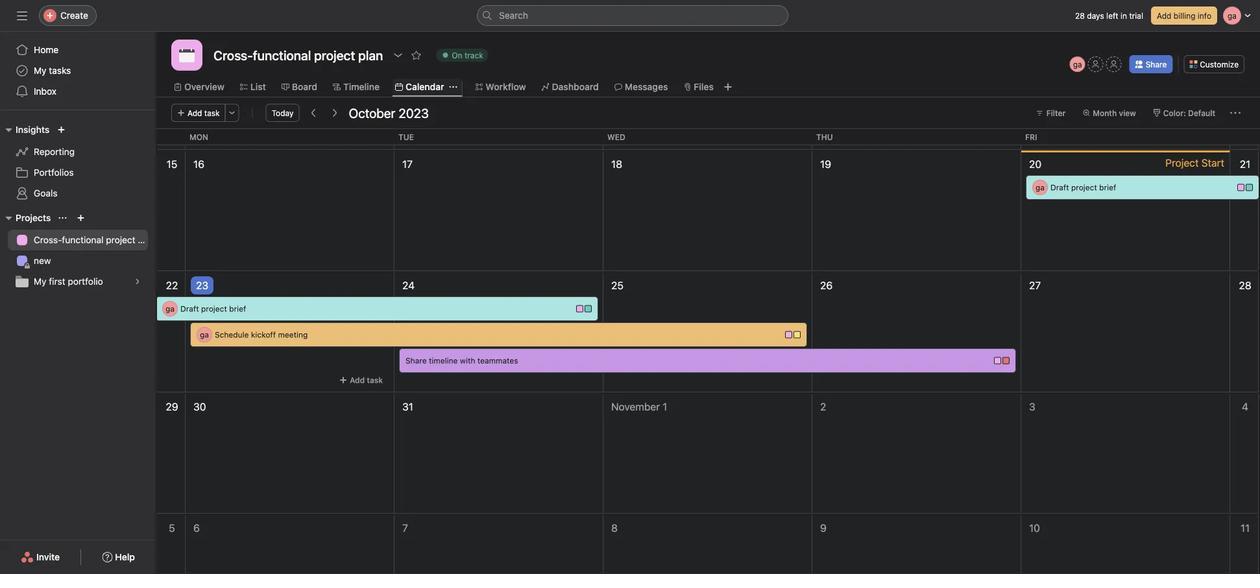 Task type: describe. For each thing, give the bounding box(es) containing it.
meeting
[[278, 330, 308, 339]]

today button
[[266, 104, 300, 122]]

cross-functional project plan
[[34, 235, 156, 245]]

29
[[166, 401, 178, 413]]

left
[[1107, 11, 1119, 20]]

today
[[272, 108, 294, 117]]

workflow link
[[475, 80, 526, 94]]

22
[[166, 279, 178, 292]]

my tasks link
[[8, 60, 148, 81]]

tab actions image
[[449, 83, 457, 91]]

18
[[611, 158, 622, 170]]

trial
[[1130, 11, 1144, 20]]

0 horizontal spatial add task button
[[171, 104, 226, 122]]

board
[[292, 81, 317, 92]]

0 vertical spatial project
[[1072, 183, 1097, 192]]

reporting link
[[8, 142, 148, 162]]

messages link
[[615, 80, 668, 94]]

goals
[[34, 188, 57, 199]]

new
[[34, 255, 51, 266]]

portfolio
[[68, 276, 103, 287]]

november 1
[[611, 401, 667, 413]]

month
[[1093, 108, 1117, 117]]

0 horizontal spatial brief
[[229, 304, 246, 314]]

0 vertical spatial draft project brief
[[1051, 183, 1117, 192]]

global element
[[0, 32, 156, 110]]

search button
[[477, 5, 789, 26]]

on track button
[[431, 46, 494, 64]]

more actions image
[[228, 109, 236, 117]]

portfolios
[[34, 167, 74, 178]]

calendar
[[406, 81, 444, 92]]

track
[[465, 51, 483, 60]]

home
[[34, 44, 59, 55]]

share button
[[1130, 55, 1173, 73]]

23
[[196, 279, 208, 292]]

8
[[611, 522, 618, 535]]

0 horizontal spatial draft
[[180, 304, 199, 314]]

show options image
[[393, 50, 403, 60]]

filter
[[1047, 108, 1066, 117]]

in
[[1121, 11, 1127, 20]]

create button
[[39, 5, 97, 26]]

month view
[[1093, 108, 1136, 117]]

teammates
[[478, 356, 518, 365]]

0 horizontal spatial add
[[188, 108, 202, 117]]

plan
[[138, 235, 156, 245]]

show options, current sort, top image
[[59, 214, 66, 222]]

default
[[1189, 108, 1216, 117]]

search
[[499, 10, 528, 21]]

add tab image
[[723, 82, 733, 92]]

16
[[193, 158, 204, 170]]

workflow
[[486, 81, 526, 92]]

17
[[402, 158, 413, 170]]

19
[[820, 158, 831, 170]]

billing
[[1174, 11, 1196, 20]]

month view button
[[1077, 104, 1142, 122]]

new project or portfolio image
[[77, 214, 85, 222]]

inbox link
[[8, 81, 148, 102]]

october
[[349, 105, 396, 120]]

color:
[[1164, 108, 1186, 117]]

customize
[[1200, 60, 1239, 69]]

fri
[[1026, 132, 1038, 142]]

2
[[820, 401, 827, 413]]

1
[[663, 401, 667, 413]]

dashboard link
[[542, 80, 599, 94]]

inbox
[[34, 86, 56, 97]]

messages
[[625, 81, 668, 92]]

thu
[[817, 132, 833, 142]]

add to starred image
[[411, 50, 421, 60]]

27
[[1029, 279, 1041, 292]]

30
[[193, 401, 206, 413]]

my first portfolio
[[34, 276, 103, 287]]

15
[[167, 158, 177, 170]]

cross-
[[34, 235, 62, 245]]

add inside button
[[1157, 11, 1172, 20]]

color: default
[[1164, 108, 1216, 117]]

28 for 28 days left in trial
[[1076, 11, 1085, 20]]

add task for the left add task button
[[188, 108, 220, 117]]

add billing info button
[[1151, 6, 1218, 25]]

customize button
[[1184, 55, 1245, 73]]

share for share timeline with teammates
[[406, 356, 427, 365]]

create
[[60, 10, 88, 21]]

november
[[611, 401, 660, 413]]

first
[[49, 276, 65, 287]]

1 horizontal spatial draft
[[1051, 183, 1069, 192]]

24
[[402, 279, 415, 292]]

project start
[[1166, 157, 1225, 169]]

new image
[[57, 126, 65, 134]]

share for share
[[1146, 60, 1167, 69]]



Task type: locate. For each thing, give the bounding box(es) containing it.
share up color:
[[1146, 60, 1167, 69]]

on
[[452, 51, 463, 60]]

1 vertical spatial brief
[[229, 304, 246, 314]]

my
[[34, 65, 46, 76], [34, 276, 46, 287]]

see details, my first portfolio image
[[134, 278, 142, 286]]

reporting
[[34, 146, 75, 157]]

brief
[[1100, 183, 1117, 192], [229, 304, 246, 314]]

add
[[1157, 11, 1172, 20], [188, 108, 202, 117], [350, 376, 365, 385]]

my left first
[[34, 276, 46, 287]]

None text field
[[210, 43, 386, 67]]

0 vertical spatial add
[[1157, 11, 1172, 20]]

share timeline with teammates
[[406, 356, 518, 365]]

dashboard
[[552, 81, 599, 92]]

11
[[1241, 522, 1250, 535]]

7
[[402, 522, 408, 535]]

1 horizontal spatial brief
[[1100, 183, 1117, 192]]

1 vertical spatial share
[[406, 356, 427, 365]]

1 my from the top
[[34, 65, 46, 76]]

october 2023
[[349, 105, 429, 120]]

28 days left in trial
[[1076, 11, 1144, 20]]

share left timeline
[[406, 356, 427, 365]]

with
[[460, 356, 475, 365]]

5
[[169, 522, 175, 535]]

insights button
[[0, 122, 50, 138]]

1 horizontal spatial draft project brief
[[1051, 183, 1117, 192]]

my first portfolio link
[[8, 271, 148, 292]]

tasks
[[49, 65, 71, 76]]

schedule
[[215, 330, 249, 339]]

project
[[1072, 183, 1097, 192], [106, 235, 135, 245], [201, 304, 227, 314]]

home link
[[8, 40, 148, 60]]

invite
[[36, 552, 60, 563]]

start
[[1202, 157, 1225, 169]]

cross-functional project plan link
[[8, 230, 156, 251]]

4
[[1242, 401, 1249, 413]]

wed
[[608, 132, 626, 142]]

project
[[1166, 157, 1199, 169]]

days
[[1087, 11, 1105, 20]]

timeline link
[[333, 80, 380, 94]]

goals link
[[8, 183, 148, 204]]

share
[[1146, 60, 1167, 69], [406, 356, 427, 365]]

0 vertical spatial task
[[204, 108, 220, 117]]

search list box
[[477, 5, 789, 26]]

0 vertical spatial my
[[34, 65, 46, 76]]

info
[[1198, 11, 1212, 20]]

new link
[[8, 251, 148, 271]]

1 horizontal spatial share
[[1146, 60, 1167, 69]]

hide sidebar image
[[17, 10, 27, 21]]

filter button
[[1031, 104, 1072, 122]]

board link
[[282, 80, 317, 94]]

my tasks
[[34, 65, 71, 76]]

0 vertical spatial share
[[1146, 60, 1167, 69]]

add task for rightmost add task button
[[350, 376, 383, 385]]

1 horizontal spatial add
[[350, 376, 365, 385]]

2 my from the top
[[34, 276, 46, 287]]

1 horizontal spatial task
[[367, 376, 383, 385]]

insights
[[16, 124, 50, 135]]

26
[[820, 279, 833, 292]]

task for the left add task button
[[204, 108, 220, 117]]

3
[[1029, 401, 1036, 413]]

0 vertical spatial brief
[[1100, 183, 1117, 192]]

2023
[[399, 105, 429, 120]]

ga inside button
[[1073, 60, 1082, 69]]

1 vertical spatial add task button
[[334, 371, 389, 389]]

10
[[1029, 522, 1040, 535]]

files link
[[684, 80, 714, 94]]

0 horizontal spatial add task
[[188, 108, 220, 117]]

1 vertical spatial task
[[367, 376, 383, 385]]

0 vertical spatial draft
[[1051, 183, 1069, 192]]

previous month image
[[309, 108, 319, 118]]

color: default button
[[1147, 104, 1222, 122]]

timeline
[[429, 356, 458, 365]]

1 vertical spatial project
[[106, 235, 135, 245]]

task for rightmost add task button
[[367, 376, 383, 385]]

my for my first portfolio
[[34, 276, 46, 287]]

ga button
[[1070, 56, 1086, 72]]

timeline
[[343, 81, 380, 92]]

0 vertical spatial 28
[[1076, 11, 1085, 20]]

1 horizontal spatial 28
[[1239, 279, 1252, 292]]

my inside my first portfolio link
[[34, 276, 46, 287]]

2 horizontal spatial add
[[1157, 11, 1172, 20]]

schedule kickoff meeting
[[215, 330, 308, 339]]

add billing info
[[1157, 11, 1212, 20]]

20
[[1029, 158, 1042, 170]]

list
[[250, 81, 266, 92]]

0 horizontal spatial share
[[406, 356, 427, 365]]

0 horizontal spatial draft project brief
[[180, 304, 246, 314]]

add task button
[[171, 104, 226, 122], [334, 371, 389, 389]]

insights element
[[0, 118, 156, 206]]

my inside 'my tasks' link
[[34, 65, 46, 76]]

1 vertical spatial add
[[188, 108, 202, 117]]

1 vertical spatial add task
[[350, 376, 383, 385]]

projects element
[[0, 206, 156, 295]]

0 horizontal spatial task
[[204, 108, 220, 117]]

help button
[[94, 546, 143, 569]]

calendar image
[[179, 47, 195, 63]]

1 vertical spatial 28
[[1239, 279, 1252, 292]]

overview
[[184, 81, 224, 92]]

next month image
[[329, 108, 340, 118]]

project inside "link"
[[106, 235, 135, 245]]

list link
[[240, 80, 266, 94]]

view
[[1119, 108, 1136, 117]]

projects
[[16, 213, 51, 223]]

1 vertical spatial draft project brief
[[180, 304, 246, 314]]

overview link
[[174, 80, 224, 94]]

1 horizontal spatial project
[[201, 304, 227, 314]]

help
[[115, 552, 135, 563]]

projects button
[[0, 210, 51, 226]]

1 horizontal spatial add task
[[350, 376, 383, 385]]

share inside button
[[1146, 60, 1167, 69]]

2 vertical spatial add
[[350, 376, 365, 385]]

28 for 28
[[1239, 279, 1252, 292]]

2 vertical spatial project
[[201, 304, 227, 314]]

1 vertical spatial my
[[34, 276, 46, 287]]

functional
[[62, 235, 104, 245]]

more actions image
[[1231, 108, 1241, 118]]

21
[[1240, 158, 1251, 170]]

1 vertical spatial draft
[[180, 304, 199, 314]]

my left tasks
[[34, 65, 46, 76]]

25
[[611, 279, 624, 292]]

draft
[[1051, 183, 1069, 192], [180, 304, 199, 314]]

invite button
[[12, 546, 68, 569]]

31
[[402, 401, 413, 413]]

0 vertical spatial add task
[[188, 108, 220, 117]]

0 vertical spatial add task button
[[171, 104, 226, 122]]

0 horizontal spatial project
[[106, 235, 135, 245]]

2 horizontal spatial project
[[1072, 183, 1097, 192]]

0 horizontal spatial 28
[[1076, 11, 1085, 20]]

tue
[[399, 132, 414, 142]]

my for my tasks
[[34, 65, 46, 76]]

1 horizontal spatial add task button
[[334, 371, 389, 389]]

portfolios link
[[8, 162, 148, 183]]



Task type: vqa. For each thing, say whether or not it's contained in the screenshot.
Remove from starred icon
no



